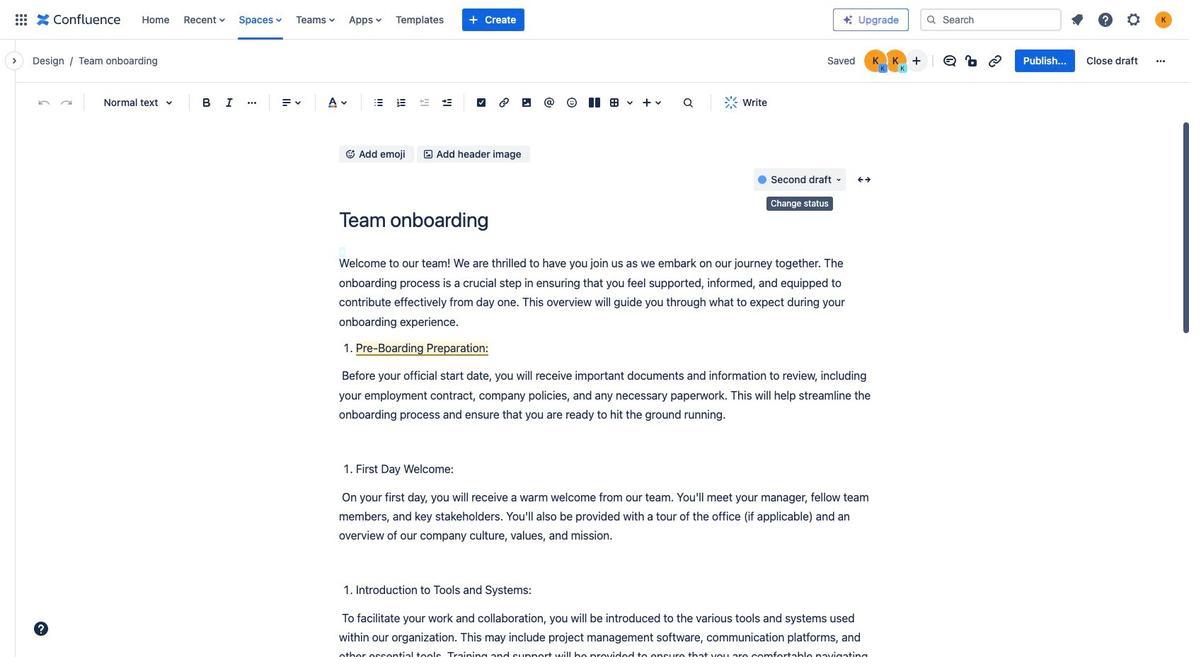Task type: vqa. For each thing, say whether or not it's contained in the screenshot.
Settings Icon
yes



Task type: locate. For each thing, give the bounding box(es) containing it.
action item [] image
[[473, 94, 490, 111]]

tooltip
[[767, 197, 833, 211]]

premium image
[[843, 14, 854, 25]]

None search field
[[920, 8, 1062, 31]]

more formatting image
[[244, 94, 261, 111]]

add image, video, or file image
[[518, 94, 535, 111]]

list for premium icon
[[1065, 7, 1181, 32]]

list
[[135, 0, 833, 39], [1065, 7, 1181, 32]]

Search field
[[920, 8, 1062, 31]]

table size image
[[622, 94, 639, 111]]

group
[[1015, 50, 1147, 72]]

0 horizontal spatial list
[[135, 0, 833, 39]]

settings icon image
[[1126, 11, 1143, 28]]

Main content area, start typing to enter text. text field
[[339, 254, 877, 658]]

1 horizontal spatial list
[[1065, 7, 1181, 32]]

invite to edit image
[[908, 52, 925, 69]]

confluence image
[[37, 11, 121, 28], [37, 11, 121, 28]]

text formatting group
[[195, 91, 263, 114]]

bullet list ⌘⇧8 image
[[370, 94, 387, 111]]

add emoji image
[[345, 149, 356, 160]]

align left image
[[278, 94, 295, 111]]

search image
[[926, 14, 937, 25]]

more image
[[1153, 52, 1170, 69]]

link ⌘k image
[[496, 94, 513, 111]]

emoji : image
[[564, 94, 581, 111]]

list for "appswitcher icon"
[[135, 0, 833, 39]]

banner
[[0, 0, 1189, 40]]

layouts image
[[586, 94, 603, 111]]

global element
[[8, 0, 833, 39]]

numbered list ⌘⇧7 image
[[393, 94, 410, 111]]

image icon image
[[422, 149, 434, 160]]



Task type: describe. For each thing, give the bounding box(es) containing it.
your profile and preferences image
[[1155, 11, 1172, 28]]

appswitcher icon image
[[13, 11, 30, 28]]

no restrictions image
[[964, 52, 981, 69]]

notification icon image
[[1069, 11, 1086, 28]]

comment icon image
[[942, 52, 958, 69]]

bold ⌘b image
[[198, 94, 215, 111]]

make page full-width image
[[856, 172, 873, 189]]

find and replace image
[[680, 94, 697, 111]]

avatar group element
[[863, 48, 908, 74]]

indent tab image
[[438, 94, 455, 111]]

help icon image
[[1097, 11, 1114, 28]]

expand sidebar image
[[0, 47, 31, 75]]

table ⇧⌥t image
[[606, 94, 623, 111]]

list formating group
[[367, 91, 458, 114]]

italic ⌘i image
[[221, 94, 238, 111]]

copy link image
[[987, 52, 1004, 69]]

Give this page a title text field
[[339, 208, 877, 232]]

mention @ image
[[541, 94, 558, 111]]



